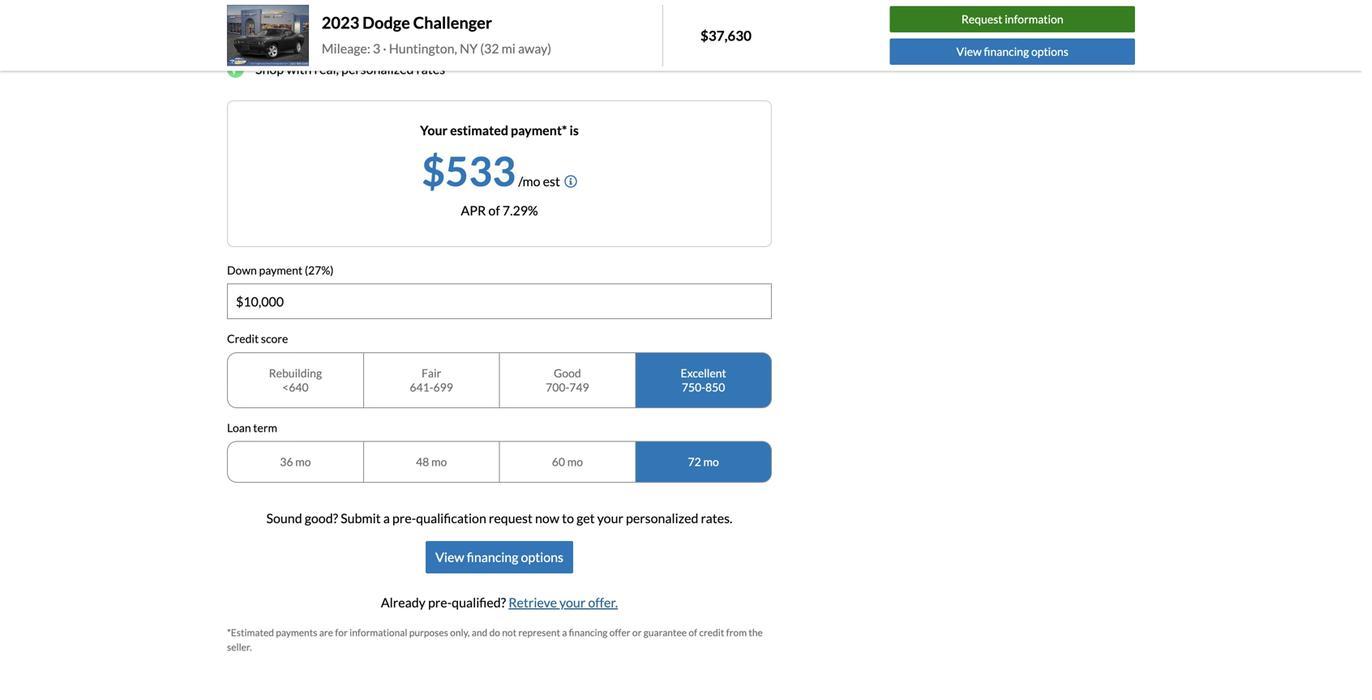 Task type: vqa. For each thing, say whether or not it's contained in the screenshot.
View financing options to the top
yes



Task type: describe. For each thing, give the bounding box(es) containing it.
your estimated payment* is
[[420, 122, 579, 138]]

credit score
[[227, 332, 288, 346]]

estimate
[[255, 5, 306, 21]]

est
[[543, 173, 560, 189]]

excellent 750-850
[[681, 366, 726, 394]]

already pre-qualified? retrieve your offer.
[[381, 595, 618, 611]]

mo for 72 mo
[[703, 455, 719, 469]]

0 horizontal spatial view financing options button
[[426, 542, 573, 574]]

2023
[[322, 13, 359, 32]]

*estimated payments are for informational purposes only, and do not represent a financing offer or guarantee of credit from the seller.
[[227, 627, 763, 654]]

0 vertical spatial view
[[957, 45, 982, 58]]

2023 dodge challenger image
[[227, 5, 309, 66]]

1 vertical spatial view
[[435, 550, 464, 566]]

represent
[[518, 627, 560, 639]]

request information button
[[890, 6, 1135, 32]]

fair 641-699
[[410, 366, 453, 394]]

*estimated
[[227, 627, 274, 639]]

Down payment (27%) text field
[[228, 285, 771, 319]]

750-
[[682, 381, 706, 394]]

pre- for already
[[428, 595, 452, 611]]

36
[[280, 455, 293, 469]]

guarantee
[[644, 627, 687, 639]]

$533
[[422, 146, 516, 195]]

are
[[319, 627, 333, 639]]

rates.
[[701, 511, 733, 527]]

loan term
[[227, 421, 277, 435]]

challenger
[[413, 13, 492, 32]]

credit
[[699, 627, 724, 639]]

2 horizontal spatial financing
[[984, 45, 1029, 58]]

$533 /mo est
[[422, 146, 560, 195]]

1 vertical spatial options
[[521, 550, 564, 566]]

offer
[[610, 627, 631, 639]]

apr
[[461, 203, 486, 218]]

mo for 48 mo
[[431, 455, 447, 469]]

payments
[[276, 627, 317, 639]]

estimated
[[450, 122, 508, 138]]

0 vertical spatial of
[[489, 203, 500, 218]]

loan
[[227, 421, 251, 435]]

real,
[[314, 61, 339, 77]]

submit
[[341, 511, 381, 527]]

(27%)
[[305, 263, 334, 277]]

dodge
[[363, 13, 410, 32]]

information
[[1005, 12, 1064, 26]]

with
[[286, 61, 312, 77]]

7.29%
[[503, 203, 538, 218]]

2 vertical spatial your
[[560, 595, 586, 611]]

and
[[472, 627, 488, 639]]

or
[[632, 627, 642, 639]]

down
[[227, 263, 257, 277]]

not
[[502, 627, 517, 639]]

qualification
[[416, 511, 486, 527]]

request
[[962, 12, 1003, 26]]

rebuilding
[[269, 366, 322, 380]]

60 mo
[[552, 455, 583, 469]]

credit
[[227, 332, 259, 346]]

36 mo
[[280, 455, 311, 469]]

<640
[[282, 381, 309, 394]]

good 700-749
[[546, 366, 589, 394]]

is
[[570, 122, 579, 138]]

/mo
[[518, 173, 540, 189]]

your
[[420, 122, 448, 138]]

purposes
[[409, 627, 448, 639]]

pre- for get
[[279, 33, 303, 49]]

48
[[416, 455, 429, 469]]

mileage:
[[322, 40, 370, 56]]

1 vertical spatial payment
[[259, 263, 303, 277]]

mo for 36 mo
[[295, 455, 311, 469]]

700-
[[546, 381, 569, 394]]

get
[[577, 511, 595, 527]]

sound
[[266, 511, 302, 527]]

down payment (27%)
[[227, 263, 334, 277]]

huntington,
[[389, 40, 457, 56]]

excellent
[[681, 366, 726, 380]]

apr of 7.29%
[[461, 203, 538, 218]]

1 vertical spatial financing
[[467, 550, 518, 566]]

info circle image
[[564, 175, 577, 188]]

48 mo
[[416, 455, 447, 469]]

retrieve your offer. link
[[509, 595, 618, 611]]

request
[[489, 511, 533, 527]]

sound good? submit a pre-qualification request now to get your personalized rates.
[[266, 511, 733, 527]]

qualified
[[303, 33, 352, 49]]

rates
[[416, 61, 445, 77]]

informational
[[350, 627, 407, 639]]



Task type: locate. For each thing, give the bounding box(es) containing it.
to
[[562, 511, 574, 527]]

a right represent
[[562, 627, 567, 639]]

1 horizontal spatial of
[[689, 627, 697, 639]]

of inside *estimated payments are for informational purposes only, and do not represent a financing offer or guarantee of credit from the seller.
[[689, 627, 697, 639]]

only,
[[450, 627, 470, 639]]

1 horizontal spatial view financing options
[[957, 45, 1069, 58]]

0 vertical spatial payment
[[337, 5, 386, 21]]

0 vertical spatial options
[[1031, 45, 1069, 58]]

term
[[253, 421, 277, 435]]

641-
[[410, 381, 433, 394]]

the
[[749, 627, 763, 639]]

1 horizontal spatial payment
[[337, 5, 386, 21]]

0 vertical spatial a
[[383, 511, 390, 527]]

financing left offer
[[569, 627, 608, 639]]

0 vertical spatial pre-
[[279, 33, 303, 49]]

0 vertical spatial view financing options button
[[890, 39, 1135, 65]]

your right get on the left of the page
[[597, 511, 624, 527]]

of left 'credit'
[[689, 627, 697, 639]]

1 horizontal spatial pre-
[[392, 511, 416, 527]]

749
[[569, 381, 589, 394]]

score
[[261, 332, 288, 346]]

view financing options down sound good? submit a pre-qualification request now to get your personalized rates. at the bottom of the page
[[435, 550, 564, 566]]

1 vertical spatial view financing options button
[[426, 542, 573, 574]]

1 vertical spatial pre-
[[392, 511, 416, 527]]

financing down sound good? submit a pre-qualification request now to get your personalized rates. at the bottom of the page
[[467, 550, 518, 566]]

for
[[335, 627, 348, 639]]

0 horizontal spatial view
[[435, 550, 464, 566]]

of right apr
[[489, 203, 500, 218]]

payment left (27%)
[[259, 263, 303, 277]]

0 horizontal spatial financing
[[467, 550, 518, 566]]

2 horizontal spatial your
[[597, 511, 624, 527]]

view down request
[[957, 45, 982, 58]]

shop
[[255, 61, 284, 77]]

72 mo
[[688, 455, 719, 469]]

mo for 60 mo
[[567, 455, 583, 469]]

0 horizontal spatial payment
[[259, 263, 303, 277]]

away)
[[518, 40, 551, 56]]

good?
[[305, 511, 338, 527]]

view financing options
[[957, 45, 1069, 58], [435, 550, 564, 566]]

1 vertical spatial your
[[597, 511, 624, 527]]

already
[[381, 595, 426, 611]]

your
[[308, 5, 334, 21], [597, 511, 624, 527], [560, 595, 586, 611]]

1 horizontal spatial view
[[957, 45, 982, 58]]

0 horizontal spatial pre-
[[279, 33, 303, 49]]

1 horizontal spatial options
[[1031, 45, 1069, 58]]

personalized down 3
[[341, 61, 414, 77]]

estimate your payment
[[255, 5, 386, 21]]

now
[[535, 511, 560, 527]]

0 horizontal spatial personalized
[[341, 61, 414, 77]]

fair
[[422, 366, 441, 380]]

1 horizontal spatial personalized
[[626, 511, 699, 527]]

personalized
[[341, 61, 414, 77], [626, 511, 699, 527]]

retrieve
[[509, 595, 557, 611]]

options down information
[[1031, 45, 1069, 58]]

pre- right get
[[279, 33, 303, 49]]

of
[[489, 203, 500, 218], [689, 627, 697, 639]]

2 horizontal spatial pre-
[[428, 595, 452, 611]]

2 mo from the left
[[431, 455, 447, 469]]

your up qualified
[[308, 5, 334, 21]]

1 vertical spatial of
[[689, 627, 697, 639]]

mi
[[502, 40, 516, 56]]

mo right 60
[[567, 455, 583, 469]]

view financing options button down sound good? submit a pre-qualification request now to get your personalized rates. at the bottom of the page
[[426, 542, 573, 574]]

1 vertical spatial personalized
[[626, 511, 699, 527]]

do
[[489, 627, 500, 639]]

offer.
[[588, 595, 618, 611]]

2 vertical spatial pre-
[[428, 595, 452, 611]]

2 vertical spatial financing
[[569, 627, 608, 639]]

get pre-qualified
[[255, 33, 352, 49]]

850
[[706, 381, 725, 394]]

0 horizontal spatial a
[[383, 511, 390, 527]]

rebuilding <640
[[269, 366, 322, 394]]

0 horizontal spatial view financing options
[[435, 550, 564, 566]]

seller.
[[227, 642, 252, 654]]

personalized left "rates."
[[626, 511, 699, 527]]

2023 dodge challenger mileage: 3 · huntington, ny (32 mi away)
[[322, 13, 551, 56]]

view financing options down request information button
[[957, 45, 1069, 58]]

qualified?
[[452, 595, 506, 611]]

1 horizontal spatial view financing options button
[[890, 39, 1135, 65]]

1 horizontal spatial your
[[560, 595, 586, 611]]

options
[[1031, 45, 1069, 58], [521, 550, 564, 566]]

0 horizontal spatial of
[[489, 203, 500, 218]]

financing inside *estimated payments are for informational purposes only, and do not represent a financing offer or guarantee of credit from the seller.
[[569, 627, 608, 639]]

0 vertical spatial financing
[[984, 45, 1029, 58]]

view financing options button
[[890, 39, 1135, 65], [426, 542, 573, 574]]

1 vertical spatial view financing options
[[435, 550, 564, 566]]

1 horizontal spatial a
[[562, 627, 567, 639]]

mo
[[295, 455, 311, 469], [431, 455, 447, 469], [567, 455, 583, 469], [703, 455, 719, 469]]

view financing options for left view financing options button
[[435, 550, 564, 566]]

pre- right submit
[[392, 511, 416, 527]]

1 horizontal spatial financing
[[569, 627, 608, 639]]

good
[[554, 366, 581, 380]]

request information
[[962, 12, 1064, 26]]

a inside *estimated payments are for informational purposes only, and do not represent a financing offer or guarantee of credit from the seller.
[[562, 627, 567, 639]]

your left offer.
[[560, 595, 586, 611]]

options down now
[[521, 550, 564, 566]]

payment*
[[511, 122, 567, 138]]

mo right 48
[[431, 455, 447, 469]]

0 horizontal spatial options
[[521, 550, 564, 566]]

3
[[373, 40, 380, 56]]

financing
[[984, 45, 1029, 58], [467, 550, 518, 566], [569, 627, 608, 639]]

view financing options for the right view financing options button
[[957, 45, 1069, 58]]

(32
[[480, 40, 499, 56]]

a right submit
[[383, 511, 390, 527]]

·
[[383, 40, 386, 56]]

a
[[383, 511, 390, 527], [562, 627, 567, 639]]

get
[[255, 33, 277, 49]]

4 mo from the left
[[703, 455, 719, 469]]

mo right 72
[[703, 455, 719, 469]]

699
[[433, 381, 453, 394]]

0 vertical spatial view financing options
[[957, 45, 1069, 58]]

0 vertical spatial your
[[308, 5, 334, 21]]

from
[[726, 627, 747, 639]]

60
[[552, 455, 565, 469]]

mo right 36 at the left of the page
[[295, 455, 311, 469]]

0 horizontal spatial your
[[308, 5, 334, 21]]

0 vertical spatial personalized
[[341, 61, 414, 77]]

shop with real, personalized rates
[[255, 61, 445, 77]]

1 vertical spatial a
[[562, 627, 567, 639]]

ny
[[460, 40, 478, 56]]

1 mo from the left
[[295, 455, 311, 469]]

view down qualification on the bottom left of page
[[435, 550, 464, 566]]

view financing options button down request information button
[[890, 39, 1135, 65]]

pre- up purposes
[[428, 595, 452, 611]]

3 mo from the left
[[567, 455, 583, 469]]

pre-
[[279, 33, 303, 49], [392, 511, 416, 527], [428, 595, 452, 611]]

72
[[688, 455, 701, 469]]

$37,630
[[701, 27, 752, 44]]

financing down request information button
[[984, 45, 1029, 58]]

view
[[957, 45, 982, 58], [435, 550, 464, 566]]

payment up 3
[[337, 5, 386, 21]]



